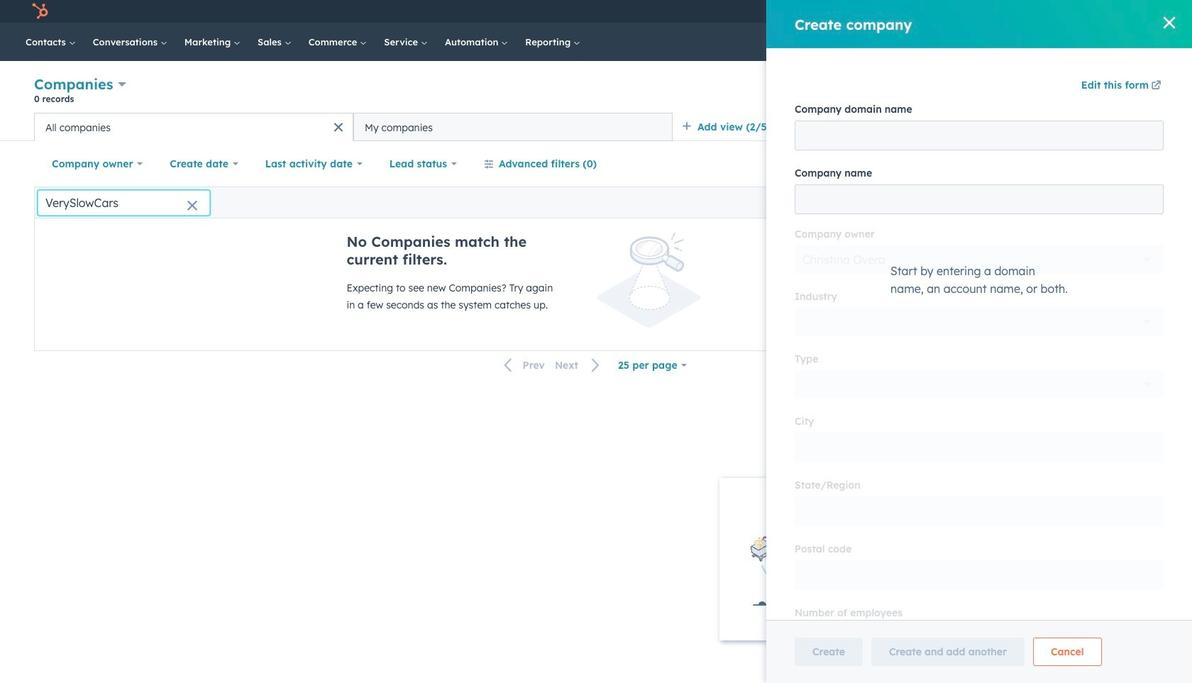 Task type: locate. For each thing, give the bounding box(es) containing it.
menu
[[883, 0, 1175, 23]]

Search name, phone, or domain search field
[[38, 190, 210, 215]]

banner
[[34, 73, 1158, 113]]

marketplaces image
[[987, 6, 1000, 19]]



Task type: vqa. For each thing, say whether or not it's contained in the screenshot.
Email closed totals by rep element
no



Task type: describe. For each thing, give the bounding box(es) containing it.
close image
[[1153, 497, 1164, 508]]

christina overa image
[[1094, 5, 1107, 18]]

clear input image
[[187, 200, 198, 212]]

Search HubSpot search field
[[993, 30, 1143, 54]]

pagination navigation
[[496, 356, 609, 375]]



